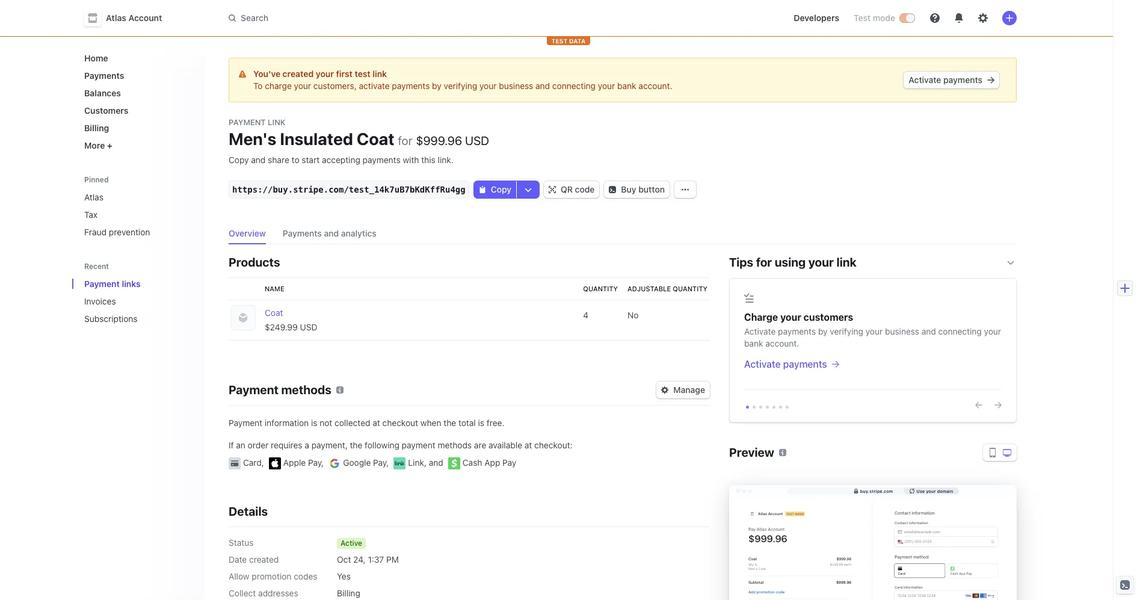 Task type: describe. For each thing, give the bounding box(es) containing it.
link.
[[438, 155, 454, 165]]

link inside you've created your first test link to charge your customers, activate payments by verifying your business and connecting your bank account.
[[373, 69, 387, 79]]

4
[[584, 310, 589, 320]]

card
[[243, 458, 262, 468]]

code
[[575, 184, 595, 194]]

fraud prevention
[[84, 227, 150, 237]]

connecting inside charge your customers activate payments by verifying your business and connecting your bank account.
[[939, 326, 982, 337]]

payment,
[[312, 440, 348, 450]]

+
[[107, 140, 113, 151]]

copy for copy and share to start accepting payments with this link.
[[229, 155, 249, 165]]

by inside you've created your first test link to charge your customers, activate payments by verifying your business and connecting your bank account.
[[432, 81, 442, 91]]

coat inside payment link men's insulated coat for $999.96 usd
[[357, 129, 395, 149]]

tips
[[730, 255, 754, 269]]

24,
[[354, 555, 366, 565]]

4 , from the left
[[424, 458, 427, 468]]

payment
[[402, 440, 436, 450]]

0 vertical spatial activate
[[909, 75, 942, 85]]

date created
[[229, 555, 279, 565]]

https://buy.stripe.com/test_14k7ub7bkdkffru4gg button
[[232, 184, 466, 196]]

app
[[485, 458, 501, 468]]

created for you've
[[283, 69, 314, 79]]

balances link
[[79, 83, 195, 103]]

1 horizontal spatial link
[[837, 255, 857, 269]]

customers
[[84, 105, 129, 116]]

date
[[229, 555, 247, 565]]

1 horizontal spatial the
[[444, 418, 456, 428]]

overview
[[229, 228, 266, 238]]

help image
[[931, 13, 940, 23]]

1 horizontal spatial activate payments
[[909, 75, 983, 85]]

cash
[[463, 458, 483, 468]]

atlas account button
[[84, 10, 174, 26]]

payment links link
[[79, 274, 178, 294]]

payment links
[[84, 279, 141, 289]]

settings image
[[979, 13, 989, 23]]

oct
[[337, 555, 351, 565]]

preview
[[730, 446, 775, 459]]

1:37
[[368, 555, 384, 565]]

2 quantity from the left
[[673, 285, 708, 293]]

qr code button
[[544, 181, 600, 198]]

when
[[421, 418, 442, 428]]

if
[[229, 440, 234, 450]]

fraud prevention link
[[79, 222, 195, 242]]

overview button
[[229, 225, 273, 244]]

copy for copy
[[491, 184, 512, 194]]

link , and
[[408, 458, 444, 468]]

0 horizontal spatial methods
[[281, 383, 332, 397]]

verifying inside you've created your first test link to charge your customers, activate payments by verifying your business and connecting your bank account.
[[444, 81, 478, 91]]

button
[[639, 184, 665, 194]]

atlas for atlas
[[84, 192, 104, 202]]

0 horizontal spatial the
[[350, 440, 363, 450]]

customers,
[[314, 81, 357, 91]]

0 horizontal spatial activate payments
[[745, 359, 828, 370]]

yes
[[337, 571, 351, 582]]

pinned navigation links element
[[79, 170, 197, 242]]

men's
[[229, 129, 277, 149]]

checkout
[[383, 418, 418, 428]]

3 , from the left
[[387, 458, 389, 468]]

subscriptions
[[84, 314, 138, 324]]

home link
[[79, 48, 195, 68]]

test
[[355, 69, 371, 79]]

developers
[[794, 13, 840, 23]]

activate inside charge your customers activate payments by verifying your business and connecting your bank account.
[[745, 326, 776, 337]]

google
[[343, 458, 371, 468]]

charge your customers activate payments by verifying your business and connecting your bank account.
[[745, 312, 1002, 349]]

if an order requires a payment, the following payment methods are available at checkout:
[[229, 440, 573, 450]]

search
[[241, 13, 269, 23]]

requires
[[271, 440, 303, 450]]

more +
[[84, 140, 113, 151]]

details
[[229, 505, 268, 518]]

name
[[265, 285, 285, 293]]

link inside payment link men's insulated coat for $999.96 usd
[[268, 117, 286, 127]]

manage link
[[657, 382, 710, 399]]

payment for payment information is not collected at checkout when the total is free.
[[229, 418, 263, 428]]

use
[[917, 489, 926, 493]]

customers link
[[79, 101, 195, 120]]

2 vertical spatial activate
[[745, 359, 781, 370]]

test mode
[[854, 13, 896, 23]]

oct 24, 1:37 pm
[[337, 555, 399, 565]]

payment for payment link men's insulated coat for $999.96 usd
[[229, 117, 266, 127]]

test data
[[552, 37, 586, 45]]

1 horizontal spatial for
[[757, 255, 773, 269]]

https://buy.stripe.com/test_14k7ub7bkdkffru4gg
[[232, 185, 466, 194]]

test
[[552, 37, 568, 45]]

for inside payment link men's insulated coat for $999.96 usd
[[398, 134, 413, 148]]

your inside button
[[927, 489, 937, 493]]

mode
[[873, 13, 896, 23]]

manage
[[674, 385, 706, 395]]

account. inside charge your customers activate payments by verifying your business and connecting your bank account.
[[766, 338, 800, 349]]

total
[[459, 418, 476, 428]]

1 , from the left
[[262, 458, 264, 468]]

following
[[365, 440, 400, 450]]

account
[[129, 13, 162, 23]]

card ,
[[243, 458, 264, 468]]

$999.96
[[416, 134, 463, 148]]

svg image for qr code
[[549, 186, 556, 193]]

a
[[305, 440, 309, 450]]

buy.stripe.com
[[861, 489, 894, 493]]

more
[[84, 140, 105, 151]]

pinned element
[[79, 187, 195, 242]]

developers link
[[789, 8, 845, 28]]

this
[[422, 155, 436, 165]]

order
[[248, 440, 269, 450]]

coat $249.99 usd
[[265, 308, 318, 332]]

usd inside payment link men's insulated coat for $999.96 usd
[[465, 134, 490, 148]]

0 vertical spatial activate payments link
[[905, 72, 1000, 89]]

verifying inside charge your customers activate payments by verifying your business and connecting your bank account.
[[830, 326, 864, 337]]

Search search field
[[222, 7, 561, 29]]

analytics
[[341, 228, 377, 238]]

buy button
[[622, 184, 665, 194]]

and inside you've created your first test link to charge your customers, activate payments by verifying your business and connecting your bank account.
[[536, 81, 550, 91]]

home
[[84, 53, 108, 63]]

payments for payments
[[84, 70, 124, 81]]

use your domain button
[[904, 488, 960, 494]]

Search text field
[[222, 7, 561, 29]]

with
[[403, 155, 419, 165]]

2 is from the left
[[478, 418, 485, 428]]



Task type: locate. For each thing, give the bounding box(es) containing it.
payments inside you've created your first test link to charge your customers, activate payments by verifying your business and connecting your bank account.
[[392, 81, 430, 91]]

coat up $249.99
[[265, 308, 283, 318]]

quantity up the 4
[[584, 285, 618, 293]]

at up following
[[373, 418, 380, 428]]

1 vertical spatial billing
[[337, 588, 361, 598]]

links
[[122, 279, 141, 289]]

payment inside recent element
[[84, 279, 120, 289]]

not
[[320, 418, 333, 428]]

payments up balances
[[84, 70, 124, 81]]

0 horizontal spatial coat
[[265, 308, 283, 318]]

customers
[[804, 312, 854, 323]]

0 vertical spatial payments
[[84, 70, 124, 81]]

1 horizontal spatial pay
[[373, 458, 387, 468]]

using
[[775, 255, 806, 269]]

bank inside you've created your first test link to charge your customers, activate payments by verifying your business and connecting your bank account.
[[618, 81, 637, 91]]

created up promotion
[[249, 555, 279, 565]]

1 horizontal spatial atlas
[[106, 13, 126, 23]]

adjustable
[[628, 285, 671, 293]]

available
[[489, 440, 523, 450]]

link up 'men's'
[[268, 117, 286, 127]]

0 horizontal spatial at
[[373, 418, 380, 428]]

fraud
[[84, 227, 107, 237]]

2 , from the left
[[322, 458, 324, 468]]

apple
[[284, 458, 306, 468]]

methods up "information"
[[281, 383, 332, 397]]

billing up more +
[[84, 123, 109, 133]]

by inside charge your customers activate payments by verifying your business and connecting your bank account.
[[819, 326, 828, 337]]

verifying down customers
[[830, 326, 864, 337]]

atlas link
[[79, 187, 195, 207]]

1 vertical spatial payments
[[283, 228, 322, 238]]

payments right overview button
[[283, 228, 322, 238]]

and inside button
[[324, 228, 339, 238]]

svg image for buy button
[[610, 186, 617, 193]]

connecting
[[553, 81, 596, 91], [939, 326, 982, 337]]

is right total
[[478, 418, 485, 428]]

1 vertical spatial coat
[[265, 308, 283, 318]]

notifications image
[[955, 13, 965, 23]]

by down customers
[[819, 326, 828, 337]]

methods up cash
[[438, 440, 472, 450]]

atlas inside the pinned element
[[84, 192, 104, 202]]

0 horizontal spatial account.
[[639, 81, 673, 91]]

0 vertical spatial billing
[[84, 123, 109, 133]]

the left total
[[444, 418, 456, 428]]

payments for payments and analytics
[[283, 228, 322, 238]]

1 pay from the left
[[308, 458, 322, 468]]

connecting inside you've created your first test link to charge your customers, activate payments by verifying your business and connecting your bank account.
[[553, 81, 596, 91]]

balances
[[84, 88, 121, 98]]

1 vertical spatial bank
[[745, 338, 764, 349]]

bank inside charge your customers activate payments by verifying your business and connecting your bank account.
[[745, 338, 764, 349]]

0 horizontal spatial created
[[249, 555, 279, 565]]

created up charge
[[283, 69, 314, 79]]

pm
[[387, 555, 399, 565]]

verifying up $999.96
[[444, 81, 478, 91]]

1 horizontal spatial bank
[[745, 338, 764, 349]]

payment up an
[[229, 418, 263, 428]]

copy button
[[474, 181, 517, 198]]

1 horizontal spatial business
[[886, 326, 920, 337]]

collect addresses
[[229, 588, 298, 598]]

activate
[[359, 81, 390, 91]]

is left not
[[311, 418, 318, 428]]

payments and analytics
[[283, 228, 377, 238]]

1 vertical spatial business
[[886, 326, 920, 337]]

1 horizontal spatial svg image
[[610, 186, 617, 193]]

0 horizontal spatial payments
[[84, 70, 124, 81]]

status
[[229, 538, 254, 548]]

recent element
[[72, 274, 205, 329]]

1 vertical spatial at
[[525, 440, 532, 450]]

data
[[570, 37, 586, 45]]

qr
[[561, 184, 573, 194]]

payments inside charge your customers activate payments by verifying your business and connecting your bank account.
[[779, 326, 817, 337]]

payments link
[[79, 66, 195, 85]]

1 vertical spatial account.
[[766, 338, 800, 349]]

0 horizontal spatial copy
[[229, 155, 249, 165]]

payments
[[944, 75, 983, 85], [392, 81, 430, 91], [363, 155, 401, 165], [779, 326, 817, 337], [784, 359, 828, 370]]

apple pay ,
[[284, 458, 324, 468]]

1 vertical spatial activate
[[745, 326, 776, 337]]

1 vertical spatial methods
[[438, 440, 472, 450]]

promotion
[[252, 571, 292, 582]]

0 horizontal spatial link
[[268, 117, 286, 127]]

payment up invoices
[[84, 279, 120, 289]]

pay
[[308, 458, 322, 468], [373, 458, 387, 468], [503, 458, 517, 468]]

1 vertical spatial link
[[837, 255, 857, 269]]

verifying
[[444, 81, 478, 91], [830, 326, 864, 337]]

1 vertical spatial verifying
[[830, 326, 864, 337]]

0 vertical spatial by
[[432, 81, 442, 91]]

bank
[[618, 81, 637, 91], [745, 338, 764, 349]]

codes
[[294, 571, 318, 582]]

svg image
[[479, 186, 486, 193], [525, 186, 532, 193], [682, 186, 689, 193], [662, 387, 669, 394]]

to
[[292, 155, 300, 165]]

coat inside coat $249.99 usd
[[265, 308, 283, 318]]

0 horizontal spatial is
[[311, 418, 318, 428]]

atlas left 'account'
[[106, 13, 126, 23]]

your
[[316, 69, 334, 79], [294, 81, 311, 91], [480, 81, 497, 91], [598, 81, 616, 91], [809, 255, 834, 269], [781, 312, 802, 323], [866, 326, 883, 337], [985, 326, 1002, 337], [927, 489, 937, 493]]

1 horizontal spatial billing
[[337, 588, 361, 598]]

products
[[229, 255, 280, 269]]

buy
[[622, 184, 637, 194]]

0 horizontal spatial svg image
[[549, 186, 556, 193]]

1 vertical spatial link
[[408, 458, 424, 468]]

1 horizontal spatial verifying
[[830, 326, 864, 337]]

core navigation links element
[[79, 48, 195, 155]]

2 pay from the left
[[373, 458, 387, 468]]

3 pay from the left
[[503, 458, 517, 468]]

, down order at bottom left
[[262, 458, 264, 468]]

and inside charge your customers activate payments by verifying your business and connecting your bank account.
[[922, 326, 937, 337]]

atlas account
[[106, 13, 162, 23]]

buy button button
[[605, 181, 670, 198]]

for
[[398, 134, 413, 148], [757, 255, 773, 269]]

svg image for activate payments
[[988, 77, 995, 84]]

payment
[[229, 117, 266, 127], [84, 279, 120, 289], [229, 383, 279, 397], [229, 418, 263, 428]]

coat
[[357, 129, 395, 149], [265, 308, 283, 318]]

0 horizontal spatial usd
[[300, 322, 318, 332]]

$249.99
[[265, 322, 298, 332]]

0 vertical spatial verifying
[[444, 81, 478, 91]]

0 vertical spatial atlas
[[106, 13, 126, 23]]

quantity right the adjustable
[[673, 285, 708, 293]]

2 horizontal spatial pay
[[503, 458, 517, 468]]

atlas down "pinned"
[[84, 192, 104, 202]]

0 horizontal spatial verifying
[[444, 81, 478, 91]]

created inside you've created your first test link to charge your customers, activate payments by verifying your business and connecting your bank account.
[[283, 69, 314, 79]]

1 horizontal spatial copy
[[491, 184, 512, 194]]

, down following
[[387, 458, 389, 468]]

1 horizontal spatial by
[[819, 326, 828, 337]]

0 horizontal spatial link
[[373, 69, 387, 79]]

prevention
[[109, 227, 150, 237]]

, down the 'payment,'
[[322, 458, 324, 468]]

0 vertical spatial for
[[398, 134, 413, 148]]

0 horizontal spatial pay
[[308, 458, 322, 468]]

account. inside you've created your first test link to charge your customers, activate payments by verifying your business and connecting your bank account.
[[639, 81, 673, 91]]

at
[[373, 418, 380, 428], [525, 440, 532, 450]]

2 horizontal spatial svg image
[[988, 77, 995, 84]]

0 vertical spatial activate payments
[[909, 75, 983, 85]]

pay for apple pay
[[308, 458, 322, 468]]

0 vertical spatial link
[[373, 69, 387, 79]]

coat up accepting
[[357, 129, 395, 149]]

svg image
[[988, 77, 995, 84], [549, 186, 556, 193], [610, 186, 617, 193]]

adjustable quantity
[[628, 285, 708, 293]]

payment for payment links
[[84, 279, 120, 289]]

1 horizontal spatial quantity
[[673, 285, 708, 293]]

svg image inside the buy button button
[[610, 186, 617, 193]]

1 horizontal spatial usd
[[465, 134, 490, 148]]

1 vertical spatial usd
[[300, 322, 318, 332]]

for up with
[[398, 134, 413, 148]]

tax
[[84, 210, 98, 220]]

0 vertical spatial account.
[[639, 81, 673, 91]]

link down payment
[[408, 458, 424, 468]]

1 horizontal spatial created
[[283, 69, 314, 79]]

billing inside 'core navigation links' element
[[84, 123, 109, 133]]

created for date
[[249, 555, 279, 565]]

activate
[[909, 75, 942, 85], [745, 326, 776, 337], [745, 359, 781, 370]]

first
[[336, 69, 353, 79]]

1 vertical spatial created
[[249, 555, 279, 565]]

cash app pay
[[463, 458, 517, 468]]

copy
[[229, 155, 249, 165], [491, 184, 512, 194]]

1 horizontal spatial at
[[525, 440, 532, 450]]

1 vertical spatial activate payments
[[745, 359, 828, 370]]

0 horizontal spatial by
[[432, 81, 442, 91]]

link right "using"
[[837, 255, 857, 269]]

1 is from the left
[[311, 418, 318, 428]]

created
[[283, 69, 314, 79], [249, 555, 279, 565]]

usd right $999.96
[[465, 134, 490, 148]]

billing link
[[79, 118, 195, 138]]

1 horizontal spatial coat
[[357, 129, 395, 149]]

pay down a
[[308, 458, 322, 468]]

0 vertical spatial coat
[[357, 129, 395, 149]]

recent
[[84, 262, 109, 271]]

0 vertical spatial methods
[[281, 383, 332, 397]]

accepting
[[322, 155, 361, 165]]

0 vertical spatial connecting
[[553, 81, 596, 91]]

svg image inside qr code button
[[549, 186, 556, 193]]

1 vertical spatial activate payments link
[[745, 357, 1002, 371]]

0 vertical spatial bank
[[618, 81, 637, 91]]

an
[[236, 440, 246, 450]]

addresses
[[258, 588, 298, 598]]

payment up "information"
[[229, 383, 279, 397]]

pay down following
[[373, 458, 387, 468]]

, down payment
[[424, 458, 427, 468]]

svg image inside manage "link"
[[662, 387, 669, 394]]

by up $999.96
[[432, 81, 442, 91]]

0 horizontal spatial connecting
[[553, 81, 596, 91]]

usd inside coat $249.99 usd
[[300, 322, 318, 332]]

atlas
[[106, 13, 126, 23], [84, 192, 104, 202]]

0 vertical spatial business
[[499, 81, 534, 91]]

0 vertical spatial created
[[283, 69, 314, 79]]

activate payments link
[[905, 72, 1000, 89], [745, 357, 1002, 371]]

0 vertical spatial the
[[444, 418, 456, 428]]

link
[[268, 117, 286, 127], [408, 458, 424, 468]]

usd right $249.99
[[300, 322, 318, 332]]

tab list containing overview
[[229, 225, 1017, 244]]

1 horizontal spatial connecting
[[939, 326, 982, 337]]

business inside charge your customers activate payments by verifying your business and connecting your bank account.
[[886, 326, 920, 337]]

copy inside button
[[491, 184, 512, 194]]

1 horizontal spatial account.
[[766, 338, 800, 349]]

1 vertical spatial copy
[[491, 184, 512, 194]]

0 horizontal spatial for
[[398, 134, 413, 148]]

0 horizontal spatial billing
[[84, 123, 109, 133]]

tab list
[[229, 225, 1017, 244]]

pay right app
[[503, 458, 517, 468]]

pinned
[[84, 175, 109, 184]]

1 horizontal spatial is
[[478, 418, 485, 428]]

at right available at the bottom left
[[525, 440, 532, 450]]

1 horizontal spatial methods
[[438, 440, 472, 450]]

svg image inside 'copy' button
[[479, 186, 486, 193]]

payment for payment methods
[[229, 383, 279, 397]]

1 vertical spatial by
[[819, 326, 828, 337]]

0 horizontal spatial business
[[499, 81, 534, 91]]

1 horizontal spatial payments
[[283, 228, 322, 238]]

qr code
[[561, 184, 595, 194]]

the up google
[[350, 440, 363, 450]]

1 horizontal spatial link
[[408, 458, 424, 468]]

link up activate
[[373, 69, 387, 79]]

billing down yes
[[337, 588, 361, 598]]

atlas inside button
[[106, 13, 126, 23]]

payment inside payment link men's insulated coat for $999.96 usd
[[229, 117, 266, 127]]

1 quantity from the left
[[584, 285, 618, 293]]

you've created your first test link to charge your customers, activate payments by verifying your business and connecting your bank account.
[[253, 69, 673, 91]]

0 vertical spatial usd
[[465, 134, 490, 148]]

payment up 'men's'
[[229, 117, 266, 127]]

atlas for atlas account
[[106, 13, 126, 23]]

subscriptions link
[[79, 309, 178, 329]]

start
[[302, 155, 320, 165]]

tax link
[[79, 205, 195, 225]]

invoices
[[84, 296, 116, 306]]

pay for google pay
[[373, 458, 387, 468]]

active
[[341, 539, 362, 548]]

payments inside 'core navigation links' element
[[84, 70, 124, 81]]

billing
[[84, 123, 109, 133], [337, 588, 361, 598]]

quantity
[[584, 285, 618, 293], [673, 285, 708, 293]]

1 vertical spatial connecting
[[939, 326, 982, 337]]

0 horizontal spatial quantity
[[584, 285, 618, 293]]

payments inside button
[[283, 228, 322, 238]]

0 vertical spatial at
[[373, 418, 380, 428]]

business inside you've created your first test link to charge your customers, activate payments by verifying your business and connecting your bank account.
[[499, 81, 534, 91]]

0 vertical spatial copy
[[229, 155, 249, 165]]

0 horizontal spatial atlas
[[84, 192, 104, 202]]

free.
[[487, 418, 505, 428]]

use your domain
[[917, 489, 954, 493]]

0 vertical spatial link
[[268, 117, 286, 127]]

test
[[854, 13, 871, 23]]

collected
[[335, 418, 371, 428]]

0 horizontal spatial bank
[[618, 81, 637, 91]]

1 vertical spatial the
[[350, 440, 363, 450]]

usd
[[465, 134, 490, 148], [300, 322, 318, 332]]

recent navigation links element
[[72, 256, 205, 329]]

information
[[265, 418, 309, 428]]

payment methods
[[229, 383, 332, 397]]

for right tips in the top of the page
[[757, 255, 773, 269]]

1 vertical spatial atlas
[[84, 192, 104, 202]]

copy and share to start accepting payments with this link.
[[229, 155, 454, 165]]

1 vertical spatial for
[[757, 255, 773, 269]]



Task type: vqa. For each thing, say whether or not it's contained in the screenshot.
SETTING
no



